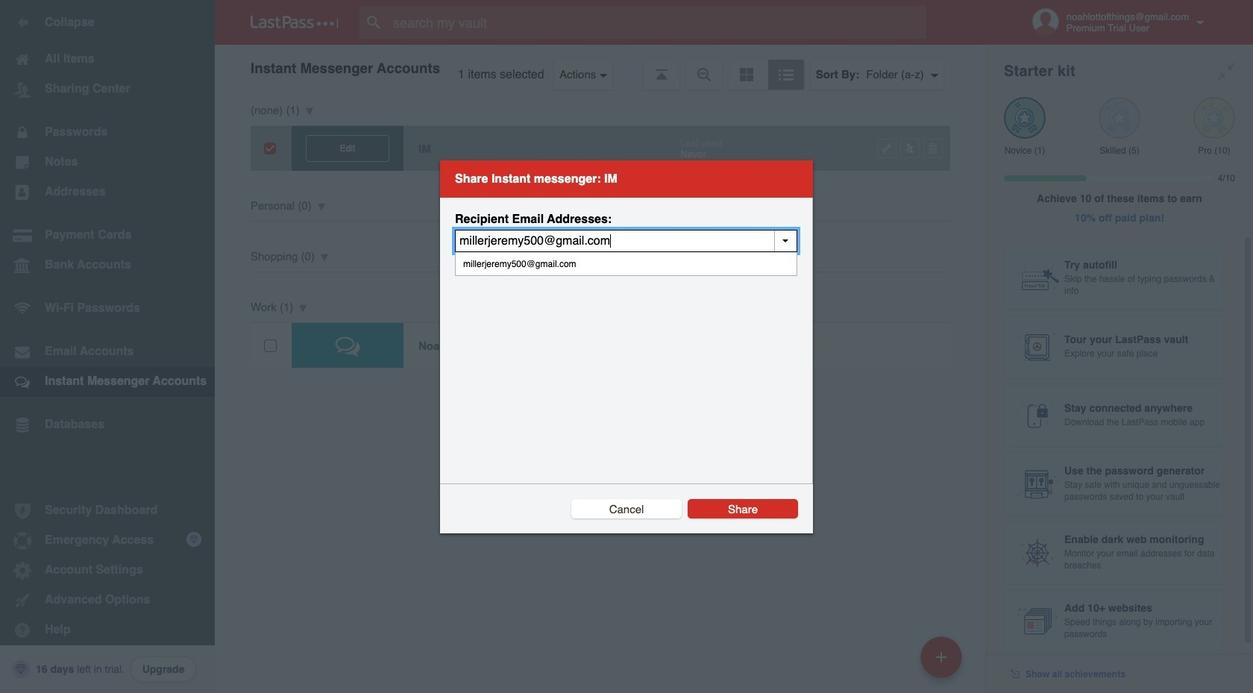 Task type: describe. For each thing, give the bounding box(es) containing it.
search my vault text field
[[360, 6, 956, 39]]

main navigation navigation
[[0, 0, 215, 693]]

new item navigation
[[916, 632, 972, 693]]

vault options navigation
[[215, 45, 987, 90]]

lastpass image
[[251, 16, 339, 29]]



Task type: locate. For each thing, give the bounding box(es) containing it.
None text field
[[455, 229, 798, 252]]

new item image
[[937, 652, 947, 662]]

dialog
[[440, 160, 814, 533]]

Search search field
[[360, 6, 956, 39]]



